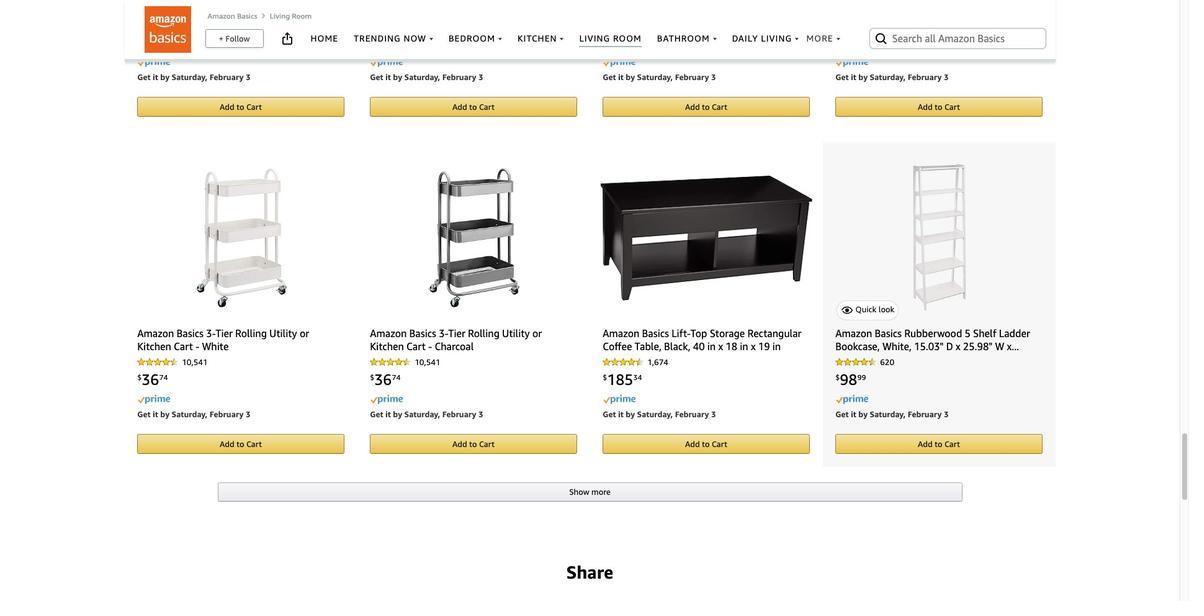 Task type: vqa. For each thing, say whether or not it's contained in the screenshot.
Add to Cart submit
no



Task type: describe. For each thing, give the bounding box(es) containing it.
98
[[840, 371, 858, 388]]

2 horizontal spatial 74
[[858, 35, 866, 45]]

00
[[168, 35, 177, 45]]

185
[[607, 371, 634, 388]]

21
[[375, 34, 392, 51]]

living room link
[[270, 11, 312, 20]]

quick
[[856, 304, 877, 314]]

living
[[270, 11, 290, 20]]

10,541 for amazon basics 3-tier rolling utility or kitchen cart - charcoal image
[[415, 357, 441, 367]]

living room
[[270, 11, 312, 20]]

+
[[219, 34, 224, 43]]

amazon
[[208, 11, 235, 20]]

157
[[142, 34, 168, 51]]

$ 21 68
[[370, 34, 401, 51]]

$ 32 68
[[603, 34, 634, 51]]

amazon basics rubberwood 5 shelf ladder bookcase, white, 15.03" d x 25.98" w x 74.48" h image
[[913, 164, 966, 311]]

$ inside $ 21 68
[[370, 35, 375, 45]]

share
[[567, 562, 614, 583]]

basics
[[237, 11, 257, 20]]

show more button
[[218, 482, 963, 502]]

620
[[881, 357, 895, 367]]

36 for amazon basics 3-tier rolling utility or kitchen cart - charcoal image
[[375, 371, 392, 388]]

$ inside the $ 185 34
[[603, 372, 607, 382]]

$ 157 00
[[137, 34, 177, 51]]

amazon basics lift-top storage rectangular coffee table, black, 40 in x 18 in x 19 in image
[[601, 175, 813, 300]]

$ 36 74 for amazon basics 3-tier rolling utility or kitchen cart - charcoal image
[[370, 371, 401, 388]]

1,674
[[648, 357, 669, 367]]

search image
[[874, 31, 889, 46]]

show
[[569, 487, 590, 497]]



Task type: locate. For each thing, give the bounding box(es) containing it.
1 horizontal spatial 74
[[392, 372, 401, 382]]

get
[[137, 72, 151, 82], [370, 72, 383, 82], [603, 72, 616, 82], [836, 72, 849, 82], [137, 409, 151, 419], [370, 409, 383, 419], [603, 409, 616, 419], [836, 409, 849, 419]]

look
[[879, 304, 895, 314]]

0 horizontal spatial 68
[[392, 35, 401, 45]]

by
[[160, 72, 170, 82], [393, 72, 402, 82], [626, 72, 635, 82], [859, 72, 868, 82], [160, 409, 170, 419], [393, 409, 402, 419], [626, 409, 635, 419], [859, 409, 868, 419]]

2 horizontal spatial $ 36 74
[[836, 34, 866, 51]]

36
[[840, 34, 858, 51], [142, 371, 159, 388], [375, 371, 392, 388]]

share image
[[280, 31, 295, 46]]

68 inside the $ 32 68
[[625, 35, 634, 45]]

68
[[392, 35, 401, 45], [625, 35, 634, 45]]

it
[[153, 72, 158, 82], [386, 72, 391, 82], [618, 72, 624, 82], [851, 72, 857, 82], [153, 409, 158, 419], [386, 409, 391, 419], [618, 409, 624, 419], [851, 409, 857, 419]]

1 68 from the left
[[392, 35, 401, 45]]

show more
[[569, 487, 611, 497]]

99
[[858, 372, 866, 382]]

quick look button
[[837, 300, 899, 320]]

68 for 32
[[625, 35, 634, 45]]

0 horizontal spatial $ 36 74
[[137, 371, 168, 388]]

3,045
[[182, 20, 203, 30]]

more
[[592, 487, 611, 497]]

saturday,
[[172, 72, 208, 82], [405, 72, 440, 82], [637, 72, 673, 82], [870, 72, 906, 82], [172, 409, 208, 419], [405, 409, 440, 419], [637, 409, 673, 419], [870, 409, 906, 419]]

2 horizontal spatial 10,541
[[881, 20, 906, 30]]

$ 185 34
[[603, 371, 642, 388]]

1 horizontal spatial 36
[[375, 371, 392, 388]]

1 horizontal spatial 68
[[625, 35, 634, 45]]

68 inside $ 21 68
[[392, 35, 401, 45]]

68 for 21
[[392, 35, 401, 45]]

amazon basics 3-tier rolling utility or kitchen cart - white image
[[195, 168, 287, 307]]

74 for amazon basics 3-tier rolling utility or kitchen cart - charcoal image
[[392, 372, 401, 382]]

quick look
[[856, 304, 895, 314]]

$ inside the $ 32 68
[[603, 35, 607, 45]]

0 horizontal spatial 74
[[159, 372, 168, 382]]

$ inside '$ 98 99'
[[836, 372, 840, 382]]

3
[[246, 72, 251, 82], [479, 72, 483, 82], [711, 72, 716, 82], [944, 72, 949, 82], [246, 409, 251, 419], [479, 409, 483, 419], [711, 409, 716, 419], [944, 409, 949, 419]]

74
[[858, 35, 866, 45], [159, 372, 168, 382], [392, 372, 401, 382]]

2 68 from the left
[[625, 35, 634, 45]]

amazon basics logo image
[[145, 6, 191, 53]]

+ follow button
[[206, 30, 263, 47]]

amazon basics
[[208, 11, 257, 20]]

10,541 for the amazon basics 3-tier rolling utility or kitchen cart - white image
[[182, 357, 208, 367]]

$ 98 99
[[836, 371, 866, 388]]

1 horizontal spatial 10,541
[[415, 357, 441, 367]]

34
[[634, 372, 642, 382]]

get it by saturday, february 3
[[137, 72, 251, 82], [370, 72, 483, 82], [603, 72, 716, 82], [836, 72, 949, 82], [137, 409, 251, 419], [370, 409, 483, 419], [603, 409, 716, 419], [836, 409, 949, 419]]

amazon basics 3-tier rolling utility or kitchen cart - charcoal image
[[428, 168, 519, 307]]

10,541
[[881, 20, 906, 30], [182, 357, 208, 367], [415, 357, 441, 367]]

follow
[[226, 34, 250, 43]]

32
[[607, 34, 625, 51]]

room
[[292, 11, 312, 20]]

74 for the amazon basics 3-tier rolling utility or kitchen cart - white image
[[159, 372, 168, 382]]

amazon basics link
[[208, 11, 257, 20]]

2 horizontal spatial 36
[[840, 34, 858, 51]]

Search all Amazon Basics search field
[[893, 28, 1026, 49]]

+ follow
[[219, 34, 250, 43]]

$ 36 74 for the amazon basics 3-tier rolling utility or kitchen cart - white image
[[137, 371, 168, 388]]

$ inside $ 157 00
[[137, 35, 142, 45]]

0 horizontal spatial 36
[[142, 371, 159, 388]]

$
[[137, 35, 142, 45], [370, 35, 375, 45], [603, 35, 607, 45], [836, 35, 840, 45], [137, 372, 142, 382], [370, 372, 375, 382], [603, 372, 607, 382], [836, 372, 840, 382]]

0 horizontal spatial 10,541
[[182, 357, 208, 367]]

february
[[210, 72, 244, 82], [442, 72, 477, 82], [675, 72, 709, 82], [908, 72, 942, 82], [210, 409, 244, 419], [442, 409, 477, 419], [675, 409, 709, 419], [908, 409, 942, 419]]

$ 36 74
[[836, 34, 866, 51], [137, 371, 168, 388], [370, 371, 401, 388]]

1 horizontal spatial $ 36 74
[[370, 371, 401, 388]]

36 for the amazon basics 3-tier rolling utility or kitchen cart - white image
[[142, 371, 159, 388]]



